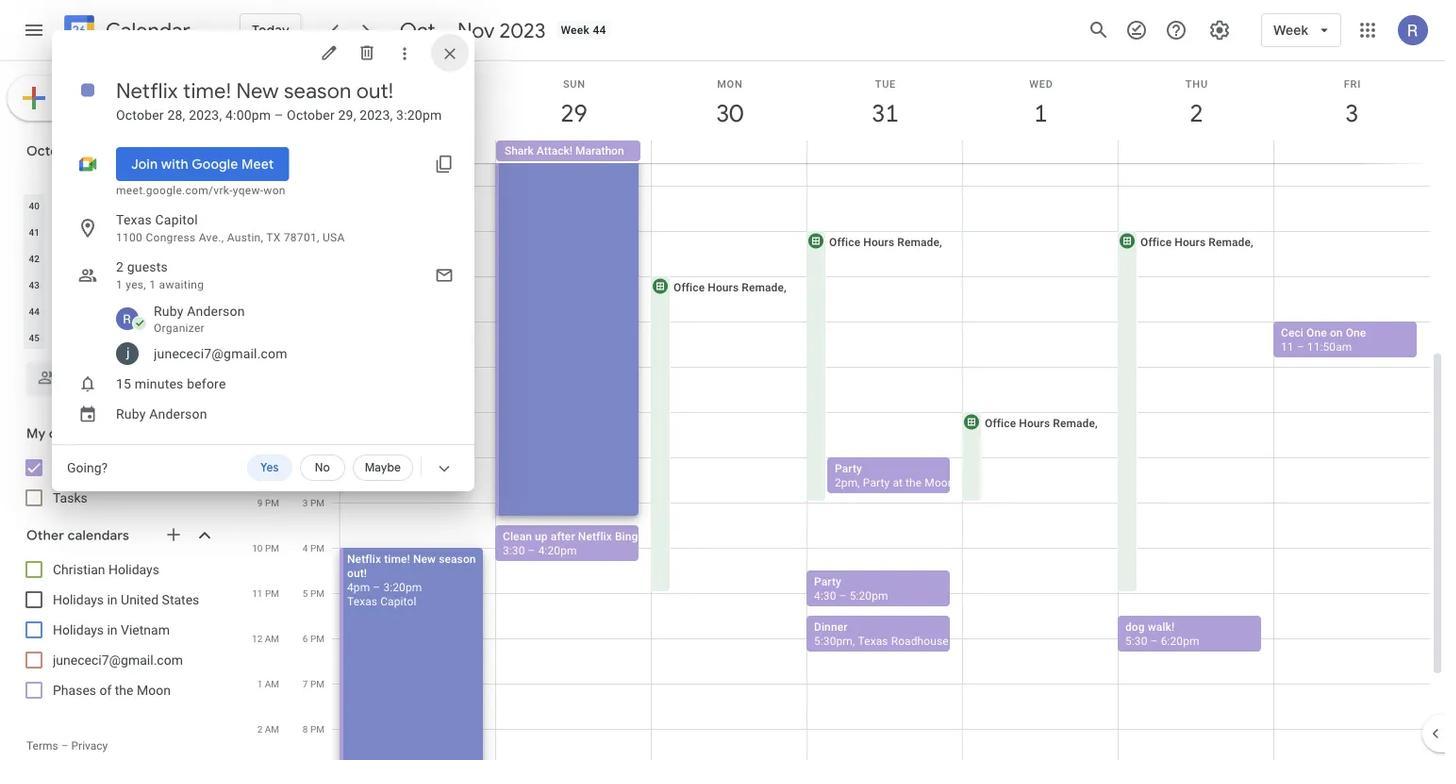 Task type: vqa. For each thing, say whether or not it's contained in the screenshot.


Task type: describe. For each thing, give the bounding box(es) containing it.
time! for netflix time! new season out! 4pm – 3:20pm texas capitol
[[384, 552, 410, 566]]

tasks
[[53, 490, 87, 506]]

10 pm
[[252, 542, 279, 554]]

31 element
[[122, 300, 145, 323]]

yqew-
[[233, 184, 264, 197]]

anderson inside ruby anderson organizer
[[187, 303, 245, 319]]

2 down 1 am
[[257, 724, 263, 735]]

mon 30
[[715, 78, 743, 129]]

7 element
[[48, 221, 70, 243]]

– inside dog walk! 5:30 – 6:20pm
[[1151, 634, 1158, 648]]

0 horizontal spatial october
[[26, 142, 80, 159]]

out! for netflix time! new season out! 4pm – 3:20pm texas capitol
[[347, 567, 367, 580]]

going?
[[67, 460, 108, 476]]

pm down "ruby anderson, attending, organizer" tree item
[[265, 361, 279, 373]]

pm right 4
[[310, 542, 325, 554]]

1 vertical spatial anderson
[[149, 406, 207, 422]]

16 element
[[97, 247, 120, 270]]

8 right 7 element
[[81, 226, 87, 238]]

settings menu image
[[1209, 19, 1231, 42]]

grid containing 29
[[242, 0, 1445, 760]]

s
[[81, 174, 87, 185]]

11:50am
[[1307, 340, 1352, 353]]

27 cell
[[196, 272, 221, 298]]

pm right 5
[[310, 588, 325, 599]]

holidays in vietnam
[[53, 622, 170, 638]]

9 element
[[97, 221, 120, 243]]

30 inside 30 element
[[103, 306, 114, 317]]

31 inside grid
[[871, 98, 898, 129]]

9 for 9 pm
[[257, 497, 263, 509]]

1 am
[[257, 678, 279, 690]]

7 for 7
[[131, 332, 136, 343]]

season for netflix time! new season out! 4pm – 3:20pm texas capitol
[[439, 552, 476, 566]]

2pm ,
[[835, 476, 863, 489]]

november 3 element
[[197, 300, 220, 323]]

cell down '29,'
[[341, 141, 496, 163]]

week button
[[1261, 8, 1342, 53]]

before
[[187, 376, 226, 392]]

11 element
[[147, 221, 170, 243]]

ruby inside ruby anderson organizer
[[154, 303, 184, 319]]

10 for 10 pm
[[252, 542, 263, 554]]

row containing s
[[22, 166, 221, 192]]

15
[[116, 376, 131, 392]]

oct – nov 2023
[[400, 17, 546, 43]]

cell down the 2 link
[[1118, 141, 1274, 163]]

tx
[[266, 231, 281, 244]]

no
[[315, 461, 330, 475]]

1 horizontal spatial 2 pm
[[303, 452, 325, 463]]

18
[[153, 253, 164, 264]]

17
[[128, 253, 139, 264]]

meet.google.com/vrk-
[[116, 184, 233, 197]]

row containing 43
[[22, 272, 221, 298]]

0 vertical spatial holidays
[[108, 562, 159, 577]]

– inside netflix time! new season out! october 28, 2023, 4:00pm – october 29, 2023, 3:20pm
[[275, 107, 283, 123]]

40
[[29, 200, 39, 211]]

out! for netflix time! new season out! october 28, 2023, 4:00pm – october 29, 2023, 3:20pm
[[356, 77, 394, 104]]

2 element
[[97, 194, 120, 217]]

guests
[[127, 259, 168, 275]]

congress
[[146, 231, 196, 244]]

cell down "1" link
[[963, 141, 1118, 163]]

1 one from the left
[[1307, 326, 1327, 339]]

– inside party 4:30 – 5:20pm
[[839, 589, 847, 602]]

row group inside october 2023 grid
[[22, 192, 221, 351]]

ruby anderson, attending, organizer tree item
[[90, 299, 475, 339]]

won
[[264, 184, 286, 197]]

terms – privacy
[[26, 740, 108, 753]]

11 for 11 pm
[[252, 588, 263, 599]]

10 for 'november 10' element at left
[[203, 332, 214, 343]]

calendar heading
[[102, 17, 190, 44]]

16
[[103, 253, 114, 264]]

0 vertical spatial ruby anderson
[[116, 406, 207, 422]]

delete event image
[[358, 43, 376, 62]]

phases
[[53, 683, 96, 698]]

22 element
[[73, 274, 95, 296]]

1 vertical spatial 6
[[303, 633, 308, 644]]

create
[[64, 90, 107, 107]]

states
[[162, 592, 199, 608]]

6:20pm
[[1161, 634, 1200, 648]]

awaiting
[[159, 278, 204, 292]]

30 link
[[708, 92, 751, 135]]

pm left 5
[[265, 588, 279, 599]]

8 up '9 pm'
[[257, 452, 263, 463]]

with
[[161, 156, 189, 173]]

new for netflix time! new season out! 4pm – 3:20pm texas capitol
[[413, 552, 436, 566]]

gmt-
[[293, 146, 315, 158]]

, inside dinner 5:30pm , texas roadhouse
[[853, 634, 855, 648]]

0 vertical spatial 2023
[[500, 17, 546, 43]]

roadhouse
[[891, 634, 949, 648]]

9 am
[[303, 225, 325, 237]]

4:30
[[814, 589, 836, 602]]

28,
[[167, 107, 185, 123]]

Search for people text field
[[38, 362, 204, 396]]

join
[[131, 156, 158, 173]]

0 vertical spatial 6
[[257, 361, 263, 373]]

26 element
[[172, 274, 195, 296]]

capitol inside texas capitol 1100 congress ave., austin, tx 78701, usa
[[155, 212, 198, 227]]

5
[[303, 588, 308, 599]]

– inside ceci one on one 11 – 11:50am
[[1297, 340, 1305, 353]]

texas capitol 1100 congress ave., austin, tx 78701, usa
[[116, 212, 345, 244]]

united
[[121, 592, 159, 608]]

11 inside ceci one on one 11 – 11:50am
[[1281, 340, 1294, 353]]

party for party
[[835, 462, 862, 475]]

1 vertical spatial ruby
[[116, 406, 146, 422]]

wed 1
[[1029, 78, 1053, 129]]

4pm
[[347, 581, 370, 594]]

78701,
[[284, 231, 319, 244]]

austin,
[[227, 231, 263, 244]]

1100
[[116, 231, 143, 244]]

up
[[535, 530, 548, 543]]

guests tree
[[44, 299, 475, 369]]

saturday column header
[[47, 166, 71, 192]]

join with google meet link
[[116, 147, 289, 181]]

11 pm
[[252, 588, 279, 599]]

fri
[[1344, 78, 1361, 90]]

2 left won
[[257, 180, 263, 192]]

show additional actions image
[[435, 459, 454, 478]]

12 am
[[252, 633, 279, 644]]

add other calendars image
[[164, 525, 183, 544]]

texas inside texas capitol 1100 congress ave., austin, tx 78701, usa
[[116, 212, 152, 227]]

2 inside november 2 element
[[181, 306, 186, 317]]

1 2023, from the left
[[189, 107, 222, 123]]

w
[[154, 174, 163, 185]]

privacy link
[[71, 740, 108, 753]]

27
[[203, 279, 214, 291]]

dinner 5:30pm , texas roadhouse
[[814, 620, 949, 648]]

vietnam
[[121, 622, 170, 638]]

pm down 5 pm
[[310, 633, 325, 644]]

ceci one on one 11 – 11:50am
[[1281, 326, 1366, 353]]

netflix for netflix time! new season out! october 28, 2023, 4:00pm – october 29, 2023, 3:20pm
[[116, 77, 178, 104]]

my calendars button
[[4, 419, 234, 449]]

junececi7@gmail.com tree item
[[90, 339, 475, 369]]

4 element
[[147, 194, 170, 217]]

shark attack! marathon button
[[496, 141, 640, 161]]

12 for 12
[[178, 226, 189, 238]]

4 pm
[[303, 542, 325, 554]]

3:30
[[503, 544, 525, 557]]

dog
[[1126, 620, 1145, 634]]

29 link
[[552, 92, 596, 135]]

netflix inside clean up after netflix binge 3:30 – 4:20pm
[[578, 530, 612, 543]]

google
[[192, 156, 238, 173]]

in for united
[[107, 592, 118, 608]]

3 inside "fri 3"
[[1344, 98, 1358, 129]]

netflix time! new season out! heading
[[116, 77, 394, 104]]

marathon
[[575, 144, 624, 158]]

3:20pm inside netflix time! new season out! 4pm – 3:20pm texas capitol
[[383, 581, 422, 594]]

12 for 12 am
[[252, 633, 263, 644]]

cell down 30 link
[[652, 141, 807, 163]]

05
[[315, 146, 325, 158]]

organizer
[[154, 322, 205, 335]]

clean
[[503, 530, 532, 543]]

3:20pm inside netflix time! new season out! october 28, 2023, 4:00pm – october 29, 2023, 3:20pm
[[396, 107, 442, 123]]

1 vertical spatial 3 pm
[[303, 497, 325, 509]]

pm right 1 am
[[310, 678, 325, 690]]

0 vertical spatial 3 pm
[[257, 225, 279, 237]]

new for netflix time! new season out! october 28, 2023, 4:00pm – october 29, 2023, 3:20pm
[[236, 77, 279, 104]]

12 element
[[172, 221, 195, 243]]

row containing 45
[[22, 325, 221, 351]]

week for week
[[1274, 22, 1309, 39]]

usa
[[323, 231, 345, 244]]

christian
[[53, 562, 105, 577]]

am for 9 am
[[310, 225, 325, 237]]

november 8 element
[[147, 326, 170, 349]]

in for vietnam
[[107, 622, 118, 638]]

0 horizontal spatial 2 pm
[[257, 180, 279, 192]]

3 link
[[1331, 92, 1374, 135]]

2 guests 1 yes, 1 awaiting
[[116, 259, 204, 292]]

pm up '9 pm'
[[265, 452, 279, 463]]

my calendars
[[26, 425, 111, 442]]

am for 12 am
[[265, 633, 279, 644]]

attack!
[[537, 144, 573, 158]]

wed
[[1029, 78, 1053, 90]]

shark
[[505, 144, 534, 158]]

31 link
[[864, 92, 907, 135]]

30 inside mon 30
[[715, 98, 742, 129]]

week for week 44
[[561, 24, 590, 37]]

8 right the 2 am
[[303, 724, 308, 735]]

2 inside the 2 guests 1 yes, 1 awaiting
[[116, 259, 124, 275]]

2 inside thu 2
[[1189, 98, 1202, 129]]

3 left the tx
[[257, 225, 263, 237]]

1 vertical spatial 6 pm
[[303, 633, 325, 644]]

pm down 7 pm
[[310, 724, 325, 735]]



Task type: locate. For each thing, give the bounding box(es) containing it.
holidays for vietnam
[[53, 622, 104, 638]]

0 horizontal spatial netflix
[[116, 77, 178, 104]]

1 horizontal spatial t
[[181, 174, 186, 185]]

22
[[79, 279, 89, 291]]

november 9 element
[[172, 326, 195, 349]]

season
[[284, 77, 351, 104], [439, 552, 476, 566]]

row containing 41
[[22, 219, 221, 245]]

1 horizontal spatial 7
[[303, 678, 308, 690]]

calendars
[[49, 425, 111, 442], [68, 527, 129, 544]]

3 right '9 pm'
[[303, 497, 308, 509]]

0 vertical spatial in
[[107, 592, 118, 608]]

texas down 4pm
[[347, 595, 377, 608]]

21 element
[[48, 274, 70, 296]]

row group
[[22, 192, 221, 351]]

9 left 'november 10' element at left
[[181, 332, 186, 343]]

1 horizontal spatial 6
[[303, 633, 308, 644]]

2 left no
[[303, 452, 308, 463]]

30 left 31 cell
[[103, 306, 114, 317]]

party for party 4:30 – 5:20pm
[[814, 575, 841, 588]]

privacy
[[71, 740, 108, 753]]

my
[[26, 425, 46, 442]]

calendars for my calendars
[[49, 425, 111, 442]]

2 down thu
[[1189, 98, 1202, 129]]

1 vertical spatial party
[[814, 575, 841, 588]]

netflix for netflix time! new season out! 4pm – 3:20pm texas capitol
[[347, 552, 381, 566]]

40 row
[[22, 192, 221, 219]]

9
[[303, 225, 308, 237], [181, 332, 186, 343], [257, 497, 263, 509]]

8 right the november 7 element
[[156, 332, 161, 343]]

1 horizontal spatial season
[[439, 552, 476, 566]]

1 horizontal spatial new
[[413, 552, 436, 566]]

cell left 2 element
[[71, 192, 96, 219]]

pm left 4
[[265, 542, 279, 554]]

oct
[[400, 17, 435, 43]]

– right "4:30"
[[839, 589, 847, 602]]

2 one from the left
[[1346, 326, 1366, 339]]

44 inside 'row'
[[29, 306, 39, 317]]

0 vertical spatial texas
[[116, 212, 152, 227]]

0 horizontal spatial 9
[[181, 332, 186, 343]]

9 inside october 2023 grid
[[181, 332, 186, 343]]

season left 3:30
[[439, 552, 476, 566]]

cell down 3 link
[[1274, 141, 1429, 163]]

new inside netflix time! new season out! october 28, 2023, 4:00pm – october 29, 2023, 3:20pm
[[236, 77, 279, 104]]

pm down no
[[310, 497, 325, 509]]

1 left 24 in the top left of the page
[[116, 278, 123, 292]]

netflix time! new season out! october 28, 2023, 4:00pm – october 29, 2023, 3:20pm
[[116, 77, 442, 123]]

1 horizontal spatial time!
[[384, 552, 410, 566]]

maybe
[[365, 461, 401, 475]]

0 vertical spatial 44
[[593, 24, 606, 37]]

0 horizontal spatial ruby
[[53, 460, 82, 475]]

2 link
[[1175, 92, 1218, 135]]

27, today element
[[197, 274, 220, 296]]

season inside netflix time! new season out! october 28, 2023, 4:00pm – october 29, 2023, 3:20pm
[[284, 77, 351, 104]]

44 left 28 element
[[29, 306, 39, 317]]

mon
[[717, 78, 743, 90]]

0 horizontal spatial time!
[[183, 77, 231, 104]]

2 vertical spatial 9
[[257, 497, 263, 509]]

november 6 element
[[97, 326, 120, 349]]

out! inside netflix time! new season out! 4pm – 3:20pm texas capitol
[[347, 567, 367, 580]]

am right the tx
[[310, 225, 325, 237]]

2 pm right 'yes' button
[[303, 452, 325, 463]]

row containing 44
[[22, 298, 221, 325]]

1 vertical spatial 3:20pm
[[383, 581, 422, 594]]

12 inside grid
[[252, 633, 263, 644]]

– right 4pm
[[373, 581, 381, 594]]

1 vertical spatial capitol
[[380, 595, 416, 608]]

1 horizontal spatial netflix
[[347, 552, 381, 566]]

10 right 9 "element"
[[128, 226, 139, 238]]

september 30 element
[[48, 194, 70, 217]]

0 vertical spatial ruby
[[154, 303, 184, 319]]

ruby anderson down minutes
[[116, 406, 207, 422]]

ruby inside my calendars list
[[53, 460, 82, 475]]

29
[[559, 98, 586, 129]]

0 vertical spatial calendars
[[49, 425, 111, 442]]

0 vertical spatial season
[[284, 77, 351, 104]]

9 down 'yes' button
[[257, 497, 263, 509]]

0 horizontal spatial 11
[[153, 226, 164, 238]]

2 horizontal spatial 9
[[303, 225, 308, 237]]

calendars for other calendars
[[68, 527, 129, 544]]

1 right yes,
[[149, 278, 156, 292]]

1 horizontal spatial 9
[[257, 497, 263, 509]]

44
[[593, 24, 606, 37], [29, 306, 39, 317]]

1 vertical spatial ruby anderson
[[53, 460, 142, 475]]

netflix inside netflix time! new season out! october 28, 2023, 4:00pm – october 29, 2023, 3:20pm
[[116, 77, 178, 104]]

of
[[100, 683, 112, 698]]

season inside netflix time! new season out! 4pm – 3:20pm texas capitol
[[439, 552, 476, 566]]

holidays in united states
[[53, 592, 199, 608]]

1 horizontal spatial week
[[1274, 22, 1309, 39]]

sun 29
[[559, 78, 586, 129]]

15 minutes before
[[116, 376, 226, 392]]

3:20pm right '29,'
[[396, 107, 442, 123]]

0 horizontal spatial 44
[[29, 306, 39, 317]]

0 vertical spatial 8 pm
[[257, 452, 279, 463]]

gmt-05
[[293, 146, 325, 158]]

12 right 11 element
[[178, 226, 189, 238]]

november 4 element
[[48, 326, 70, 349]]

yes,
[[126, 278, 146, 292]]

ceci
[[1281, 326, 1304, 339]]

10 up 11 pm
[[252, 542, 263, 554]]

party up "2pm ,"
[[835, 462, 862, 475]]

other calendars
[[26, 527, 129, 544]]

14 element
[[48, 247, 70, 270]]

am
[[310, 225, 325, 237], [265, 633, 279, 644], [265, 678, 279, 690], [265, 724, 279, 735]]

2 in from the top
[[107, 622, 118, 638]]

ruby anderson inside my calendars list
[[53, 460, 142, 475]]

3 row from the top
[[22, 245, 221, 272]]

6 pm down "ruby anderson, attending, organizer" tree item
[[257, 361, 279, 373]]

2023 right nov
[[500, 17, 546, 43]]

row group containing 40
[[22, 192, 221, 351]]

t down join
[[131, 174, 137, 185]]

1 horizontal spatial 6 pm
[[303, 633, 325, 644]]

3:20pm
[[396, 107, 442, 123], [383, 581, 422, 594]]

november 1 element
[[147, 300, 170, 323]]

0 vertical spatial 12
[[178, 226, 189, 238]]

3 down the fri
[[1344, 98, 1358, 129]]

6 pm down 5 pm
[[303, 633, 325, 644]]

calendars inside dropdown button
[[68, 527, 129, 544]]

0 horizontal spatial 12
[[178, 226, 189, 238]]

– down the walk!
[[1151, 634, 1158, 648]]

new left 3:30
[[413, 552, 436, 566]]

2023
[[500, 17, 546, 43], [83, 142, 115, 159]]

0 horizontal spatial 3 pm
[[257, 225, 279, 237]]

1 horizontal spatial october
[[116, 107, 164, 123]]

1 vertical spatial holidays
[[53, 592, 104, 608]]

capitol inside netflix time! new season out! 4pm – 3:20pm texas capitol
[[380, 595, 416, 608]]

am for 2 am
[[265, 724, 279, 735]]

texas inside netflix time! new season out! 4pm – 3:20pm texas capitol
[[347, 595, 377, 608]]

25
[[153, 279, 164, 291]]

out! up 4pm
[[347, 567, 367, 580]]

0 horizontal spatial texas
[[116, 212, 152, 227]]

5:20pm
[[850, 589, 888, 602]]

pm right 'yqew-'
[[265, 180, 279, 192]]

november 2 element
[[172, 300, 195, 323]]

time! inside netflix time! new season out! october 28, 2023, 4:00pm – october 29, 2023, 3:20pm
[[183, 77, 231, 104]]

1 down 12 am
[[257, 678, 263, 690]]

my calendars list
[[4, 453, 234, 513]]

column header inside october 2023 grid
[[22, 166, 47, 192]]

1 horizontal spatial 44
[[593, 24, 606, 37]]

gmt+02
[[243, 146, 279, 158]]

2 horizontal spatial 11
[[1281, 340, 1294, 353]]

0 vertical spatial 10
[[128, 226, 139, 238]]

7 inside the november 7 element
[[131, 332, 136, 343]]

pm
[[265, 180, 279, 192], [265, 225, 279, 237], [265, 361, 279, 373], [265, 452, 279, 463], [310, 452, 325, 463], [265, 497, 279, 509], [310, 497, 325, 509], [265, 542, 279, 554], [310, 542, 325, 554], [265, 588, 279, 599], [310, 588, 325, 599], [310, 633, 325, 644], [310, 678, 325, 690], [310, 724, 325, 735]]

dinner
[[814, 620, 848, 634]]

2 am
[[257, 724, 279, 735]]

11 for 11
[[153, 226, 164, 238]]

1 vertical spatial time!
[[384, 552, 410, 566]]

other calendars list
[[4, 555, 234, 706]]

in left united
[[107, 592, 118, 608]]

0 horizontal spatial 8 pm
[[257, 452, 279, 463]]

in
[[107, 592, 118, 608], [107, 622, 118, 638]]

2 vertical spatial 10
[[252, 542, 263, 554]]

time!
[[183, 77, 231, 104], [384, 552, 410, 566]]

– inside netflix time! new season out! 4pm – 3:20pm texas capitol
[[373, 581, 381, 594]]

0 vertical spatial out!
[[356, 77, 394, 104]]

week
[[1274, 22, 1309, 39], [561, 24, 590, 37]]

0 horizontal spatial 7
[[131, 332, 136, 343]]

11
[[153, 226, 164, 238], [1281, 340, 1294, 353], [252, 588, 263, 599]]

0 horizontal spatial 6 pm
[[257, 361, 279, 373]]

0 vertical spatial 6 pm
[[257, 361, 279, 373]]

am up 1 am
[[265, 633, 279, 644]]

junececi7@gmail.com inside other calendars list
[[53, 652, 183, 668]]

cell down 31 link
[[807, 141, 963, 163]]

calendar element
[[60, 11, 190, 53]]

texas up 1100
[[116, 212, 152, 227]]

3 inside 'row'
[[206, 306, 211, 317]]

netflix inside netflix time! new season out! 4pm – 3:20pm texas capitol
[[347, 552, 381, 566]]

0 vertical spatial anderson
[[187, 303, 245, 319]]

am for 1 am
[[265, 678, 279, 690]]

11 down ceci in the right of the page
[[1281, 340, 1294, 353]]

junececi7@gmail.com
[[154, 346, 287, 361], [53, 652, 183, 668]]

5 row from the top
[[22, 298, 221, 325]]

2 pm down meet
[[257, 180, 279, 192]]

calendar
[[106, 17, 190, 44]]

the
[[115, 683, 133, 698]]

31 inside 31 element
[[128, 306, 139, 317]]

calendars up christian holidays
[[68, 527, 129, 544]]

1 horizontal spatial ruby
[[116, 406, 146, 422]]

calendars inside 'dropdown button'
[[49, 425, 111, 442]]

11 inside october 2023 grid
[[153, 226, 164, 238]]

0 vertical spatial capitol
[[155, 212, 198, 227]]

1 vertical spatial 12
[[252, 633, 263, 644]]

party up "4:30"
[[814, 575, 841, 588]]

anderson inside my calendars list
[[85, 460, 142, 475]]

1 inside "element"
[[156, 306, 161, 317]]

anderson down 27, today element at the left of the page
[[187, 303, 245, 319]]

yes button
[[247, 455, 292, 481]]

join with google meet
[[131, 156, 274, 173]]

0 vertical spatial 2 pm
[[257, 180, 279, 192]]

monday column header
[[96, 166, 121, 192]]

10 element
[[122, 221, 145, 243]]

no button
[[300, 455, 345, 481]]

2023, right '29,'
[[360, 107, 393, 123]]

office
[[829, 235, 861, 249], [1141, 235, 1172, 249], [674, 281, 705, 294], [985, 417, 1016, 430]]

31 cell
[[121, 298, 146, 325]]

november 7 element
[[122, 326, 145, 349]]

– right terms link
[[61, 740, 68, 753]]

dog walk! 5:30 – 6:20pm
[[1126, 620, 1200, 648]]

31 right 30 element
[[128, 306, 139, 317]]

43
[[29, 279, 39, 291]]

2 horizontal spatial 10
[[252, 542, 263, 554]]

7
[[131, 332, 136, 343], [303, 678, 308, 690]]

junececi7@gmail.com up phases of the moon
[[53, 652, 183, 668]]

2 vertical spatial texas
[[858, 634, 888, 648]]

october 2023 grid
[[18, 166, 221, 351]]

44 up '29' link
[[593, 24, 606, 37]]

other calendars button
[[4, 521, 234, 551]]

,
[[940, 235, 942, 249], [1251, 235, 1254, 249], [784, 281, 787, 294], [1095, 417, 1098, 430], [858, 476, 860, 489], [853, 634, 855, 648]]

2 row from the top
[[22, 219, 221, 245]]

1 horizontal spatial 11
[[252, 588, 263, 599]]

9 for 9
[[181, 332, 186, 343]]

t down with
[[181, 174, 186, 185]]

0 vertical spatial netflix
[[116, 77, 178, 104]]

1 horizontal spatial 10
[[203, 332, 214, 343]]

– right oct
[[440, 17, 453, 43]]

pm right austin,
[[265, 225, 279, 237]]

30 down mon
[[715, 98, 742, 129]]

week inside popup button
[[1274, 22, 1309, 39]]

0 horizontal spatial capitol
[[155, 212, 198, 227]]

texas inside dinner 5:30pm , texas roadhouse
[[858, 634, 888, 648]]

5 pm
[[303, 588, 325, 599]]

1 vertical spatial 2 pm
[[303, 452, 325, 463]]

after
[[551, 530, 575, 543]]

23 element
[[97, 274, 120, 296]]

in left vietnam
[[107, 622, 118, 638]]

31
[[871, 98, 898, 129], [128, 306, 139, 317]]

None search field
[[0, 355, 234, 396]]

6 right 12 am
[[303, 633, 308, 644]]

new inside netflix time! new season out! 4pm – 3:20pm texas capitol
[[413, 552, 436, 566]]

12 inside 12 element
[[178, 226, 189, 238]]

holidays up united
[[108, 562, 159, 577]]

6 row from the top
[[22, 325, 221, 351]]

7 inside grid
[[303, 678, 308, 690]]

capitol right 5 pm
[[380, 595, 416, 608]]

junececi7@gmail.com up before
[[154, 346, 287, 361]]

calendars up going?
[[49, 425, 111, 442]]

1 inside wed 1
[[1033, 98, 1047, 129]]

0 vertical spatial 30
[[715, 98, 742, 129]]

0 horizontal spatial week
[[561, 24, 590, 37]]

1 horizontal spatial one
[[1346, 326, 1366, 339]]

netflix up 28,
[[116, 77, 178, 104]]

2023, right 28,
[[189, 107, 222, 123]]

12
[[178, 226, 189, 238], [252, 633, 263, 644]]

6 pm
[[257, 361, 279, 373], [303, 633, 325, 644]]

october left '29,'
[[287, 107, 335, 123]]

1 vertical spatial 11
[[1281, 340, 1294, 353]]

7 for 7 pm
[[303, 678, 308, 690]]

meet
[[241, 156, 274, 173]]

week right settings menu icon
[[1274, 22, 1309, 39]]

0 horizontal spatial t
[[131, 174, 137, 185]]

anderson down "my calendars" 'dropdown button'
[[85, 460, 142, 475]]

1 horizontal spatial 3 pm
[[303, 497, 325, 509]]

0 horizontal spatial 2023
[[83, 142, 115, 159]]

ruby anderson organizer
[[154, 303, 245, 335]]

– inside clean up after netflix binge 3:30 – 4:20pm
[[528, 544, 535, 557]]

1 vertical spatial 2023
[[83, 142, 115, 159]]

0 vertical spatial 7
[[131, 332, 136, 343]]

season for netflix time! new season out! october 28, 2023, 4:00pm – october 29, 2023, 3:20pm
[[284, 77, 351, 104]]

8 pm up '9 pm'
[[257, 452, 279, 463]]

25 element
[[147, 274, 170, 296]]

10 for '10' element
[[128, 226, 139, 238]]

9 for 9 am
[[303, 225, 308, 237]]

0 vertical spatial 11
[[153, 226, 164, 238]]

1
[[1033, 98, 1047, 129], [116, 278, 123, 292], [149, 278, 156, 292], [156, 306, 161, 317], [257, 678, 263, 690]]

christian holidays
[[53, 562, 159, 577]]

shark attack! marathon
[[505, 144, 624, 158]]

2 vertical spatial ruby
[[53, 460, 82, 475]]

am left 7 pm
[[265, 678, 279, 690]]

1 vertical spatial texas
[[347, 595, 377, 608]]

hours
[[863, 235, 895, 249], [1175, 235, 1206, 249], [708, 281, 739, 294], [1019, 417, 1050, 430]]

ruby anderson down "my calendars" 'dropdown button'
[[53, 460, 142, 475]]

ave.,
[[199, 231, 224, 244]]

0 horizontal spatial season
[[284, 77, 351, 104]]

2 2023, from the left
[[360, 107, 393, 123]]

1 horizontal spatial 31
[[871, 98, 898, 129]]

0 horizontal spatial 2023,
[[189, 107, 222, 123]]

18 element
[[147, 247, 170, 270]]

1 horizontal spatial 12
[[252, 633, 263, 644]]

9 left usa
[[303, 225, 308, 237]]

1 horizontal spatial texas
[[347, 595, 377, 608]]

grid
[[242, 0, 1445, 760]]

pm down 'yes' button
[[265, 497, 279, 509]]

28 element
[[48, 300, 70, 323]]

terms link
[[26, 740, 58, 753]]

out! inside netflix time! new season out! october 28, 2023, 4:00pm – october 29, 2023, 3:20pm
[[356, 77, 394, 104]]

column header
[[22, 166, 47, 192]]

main drawer image
[[23, 19, 45, 42]]

party 4:30 – 5:20pm
[[814, 575, 888, 602]]

4
[[303, 542, 308, 554]]

2 horizontal spatial netflix
[[578, 530, 612, 543]]

1 row from the top
[[22, 166, 221, 192]]

texas right 5:30pm
[[858, 634, 888, 648]]

10 inside grid
[[252, 542, 263, 554]]

1 vertical spatial in
[[107, 622, 118, 638]]

31 down tue on the top right
[[871, 98, 898, 129]]

2 vertical spatial netflix
[[347, 552, 381, 566]]

0 vertical spatial junececi7@gmail.com
[[154, 346, 287, 361]]

nov
[[458, 17, 495, 43]]

week up sun
[[561, 24, 590, 37]]

2 horizontal spatial ruby
[[154, 303, 184, 319]]

new up 4:00pm
[[236, 77, 279, 104]]

1 horizontal spatial 8 pm
[[303, 724, 325, 735]]

anderson down 15 minutes before
[[149, 406, 207, 422]]

0 horizontal spatial 10
[[128, 226, 139, 238]]

holidays for united
[[53, 592, 104, 608]]

row containing 42
[[22, 245, 221, 272]]

4 row from the top
[[22, 272, 221, 298]]

5:30pm
[[814, 634, 853, 648]]

8 pm down 7 pm
[[303, 724, 325, 735]]

other
[[26, 527, 64, 544]]

1 horizontal spatial 2023
[[500, 17, 546, 43]]

meet.google.com/vrk-yqew-won
[[116, 184, 286, 197]]

november 10 element
[[197, 326, 220, 349]]

1 vertical spatial junececi7@gmail.com
[[53, 652, 183, 668]]

1 in from the top
[[107, 592, 118, 608]]

time! inside netflix time! new season out! 4pm – 3:20pm texas capitol
[[384, 552, 410, 566]]

10 right november 9 element
[[203, 332, 214, 343]]

am down 1 am
[[265, 724, 279, 735]]

6 element
[[197, 194, 220, 217]]

october up saturday column header
[[26, 142, 80, 159]]

2 vertical spatial anderson
[[85, 460, 142, 475]]

holidays down holidays in united states
[[53, 622, 104, 638]]

0 vertical spatial 31
[[871, 98, 898, 129]]

2 horizontal spatial october
[[287, 107, 335, 123]]

42
[[29, 253, 39, 264]]

ruby up organizer
[[154, 303, 184, 319]]

cell
[[341, 141, 496, 163], [652, 141, 807, 163], [807, 141, 963, 163], [963, 141, 1118, 163], [1118, 141, 1274, 163], [1274, 141, 1429, 163], [71, 192, 96, 219]]

one up 11:50am
[[1307, 326, 1327, 339]]

on
[[1330, 326, 1343, 339]]

6 down "ruby anderson, attending, organizer" tree item
[[257, 361, 263, 373]]

pm right yes
[[310, 452, 325, 463]]

time! for netflix time! new season out! october 28, 2023, 4:00pm – october 29, 2023, 3:20pm
[[183, 77, 231, 104]]

1 t from the left
[[131, 174, 137, 185]]

2 horizontal spatial texas
[[858, 634, 888, 648]]

1 vertical spatial calendars
[[68, 527, 129, 544]]

holidays down christian
[[53, 592, 104, 608]]

1 vertical spatial 9
[[181, 332, 186, 343]]

5 element
[[172, 194, 195, 217]]

17 element
[[122, 247, 145, 270]]

2 t from the left
[[181, 174, 186, 185]]

new
[[236, 77, 279, 104], [413, 552, 436, 566]]

row
[[22, 166, 221, 192], [22, 219, 221, 245], [22, 245, 221, 272], [22, 272, 221, 298], [22, 298, 221, 325], [22, 325, 221, 351]]

3 element
[[122, 194, 145, 217]]

party inside party 4:30 – 5:20pm
[[814, 575, 841, 588]]

2 vertical spatial holidays
[[53, 622, 104, 638]]

7 right 1 am
[[303, 678, 308, 690]]

fri 3
[[1344, 78, 1361, 129]]

1 right 31 cell
[[156, 306, 161, 317]]

19 element
[[172, 247, 195, 270]]

30 element
[[97, 300, 120, 323]]

october
[[116, 107, 164, 123], [287, 107, 335, 123], [26, 142, 80, 159]]

3:20pm right 4pm
[[383, 581, 422, 594]]

junececi7@gmail.com inside tree item
[[154, 346, 287, 361]]

24 element
[[122, 274, 145, 296]]

13 element
[[197, 221, 220, 243]]

15 element
[[73, 247, 95, 270]]

ruby up tasks
[[53, 460, 82, 475]]

1 horizontal spatial 30
[[715, 98, 742, 129]]



